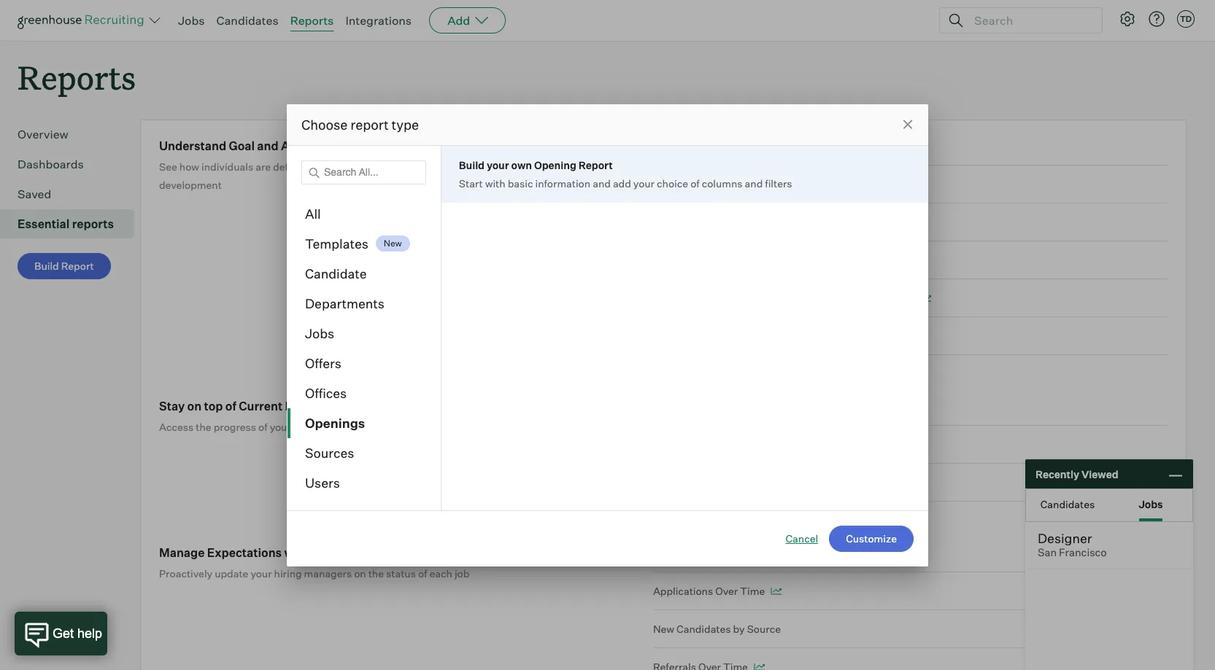 Task type: vqa. For each thing, say whether or not it's contained in the screenshot.
rightmost "are"
no



Task type: describe. For each thing, give the bounding box(es) containing it.
report
[[351, 116, 389, 132]]

process
[[415, 421, 453, 434]]

1 vertical spatial reports
[[18, 55, 136, 99]]

current
[[348, 421, 383, 434]]

1 horizontal spatial goal
[[721, 178, 743, 191]]

the inside manage expectations with hiring managers proactively update your hiring managers on the status of each job
[[368, 568, 384, 580]]

each
[[429, 568, 452, 580]]

0 horizontal spatial candidates
[[216, 13, 279, 28]]

designer
[[1038, 531, 1092, 547]]

integrations
[[345, 13, 412, 28]]

choose
[[301, 116, 348, 132]]

status
[[386, 568, 416, 580]]

your inside manage expectations with hiring managers proactively update your hiring managers on the status of each job
[[251, 568, 272, 580]]

add
[[447, 13, 470, 28]]

new candidates by source link
[[653, 611, 1168, 649]]

managers
[[304, 568, 352, 580]]

proactively
[[159, 568, 212, 580]]

1 vertical spatial over
[[715, 585, 738, 598]]

jobs link
[[178, 13, 205, 28]]

cancel link
[[786, 532, 818, 546]]

2 horizontal spatial jobs
[[1139, 498, 1163, 511]]

candidates inside new candidates by source 'link'
[[677, 623, 731, 636]]

saved link
[[18, 186, 128, 203]]

individual
[[653, 140, 700, 153]]

filters
[[765, 177, 792, 189]]

current
[[239, 399, 283, 414]]

all
[[305, 205, 321, 221]]

on inside stay on top of current recruiting activity access the progress of your company's current hiring process
[[187, 399, 202, 414]]

and right defining
[[314, 161, 332, 173]]

time in stage goal attainment
[[653, 178, 799, 191]]

add
[[613, 177, 631, 189]]

progress
[[214, 421, 256, 434]]

understand goal and attainment metrics see how individuals are defining and accomplishing goals for their own personal and team development
[[159, 139, 585, 191]]

candidate
[[305, 265, 367, 281]]

managers
[[349, 546, 406, 561]]

customize button
[[829, 526, 914, 552]]

designer san francisco
[[1038, 531, 1107, 560]]

0 vertical spatial time
[[756, 140, 781, 153]]

individuals
[[201, 161, 253, 173]]

job
[[455, 568, 470, 580]]

company's
[[293, 421, 345, 434]]

personal
[[496, 161, 538, 173]]

0 vertical spatial over
[[731, 140, 754, 153]]

start
[[459, 177, 483, 189]]

recently viewed
[[1036, 468, 1119, 481]]

icon chart link for manage expectations with hiring managers
[[653, 649, 1168, 671]]

the inside stay on top of current recruiting activity access the progress of your company's current hiring process
[[196, 421, 211, 434]]

choice
[[657, 177, 688, 189]]

and up information
[[540, 161, 558, 173]]

and up are
[[257, 139, 279, 153]]

essential reports
[[18, 217, 114, 231]]

templates
[[305, 235, 368, 251]]

choose report type
[[301, 116, 419, 132]]

goal inside understand goal and attainment metrics see how individuals are defining and accomplishing goals for their own personal and team development
[[229, 139, 255, 153]]

sources
[[305, 445, 354, 461]]

build for build your own opening report start with basic information and add your choice of columns and filters
[[459, 159, 485, 171]]

build report button
[[18, 253, 111, 280]]

dashboards
[[18, 157, 84, 172]]

access
[[159, 421, 194, 434]]

td button
[[1174, 7, 1198, 31]]

in
[[680, 178, 689, 191]]

by
[[733, 623, 745, 636]]

1 vertical spatial attainment
[[745, 178, 799, 191]]

attainment inside understand goal and attainment metrics see how individuals are defining and accomplishing goals for their own personal and team development
[[281, 139, 346, 153]]

build your own opening report start with basic information and add your choice of columns and filters
[[459, 159, 792, 189]]

how
[[179, 161, 199, 173]]

integrations link
[[345, 13, 412, 28]]

greenhouse recruiting image
[[18, 12, 149, 29]]

development
[[159, 179, 222, 191]]

francisco
[[1059, 547, 1107, 560]]

individual goals over time
[[653, 140, 781, 153]]

information
[[535, 177, 591, 189]]

openings
[[305, 415, 365, 431]]

columns
[[702, 177, 743, 189]]

customize
[[846, 532, 897, 545]]

0 vertical spatial reports
[[290, 13, 334, 28]]

hiring inside manage expectations with hiring managers proactively update your hiring managers on the status of each job
[[274, 568, 302, 580]]

of inside build your own opening report start with basic information and add your choice of columns and filters
[[690, 177, 700, 189]]

metrics
[[348, 139, 391, 153]]

stay
[[159, 399, 185, 414]]

own inside build your own opening report start with basic information and add your choice of columns and filters
[[511, 159, 532, 171]]

top
[[204, 399, 223, 414]]

users
[[305, 475, 340, 491]]

overview link
[[18, 126, 128, 143]]

own inside understand goal and attainment metrics see how individuals are defining and accomplishing goals for their own personal and team development
[[474, 161, 494, 173]]

dashboards link
[[18, 156, 128, 173]]

type
[[392, 116, 419, 132]]

configure image
[[1119, 10, 1136, 28]]

0 vertical spatial jobs
[[178, 13, 205, 28]]

update
[[215, 568, 248, 580]]

of right top
[[225, 399, 236, 414]]

applications
[[653, 585, 713, 598]]

new for new
[[384, 238, 402, 249]]

hiring inside stay on top of current recruiting activity access the progress of your company's current hiring process
[[385, 421, 413, 434]]

san
[[1038, 547, 1057, 560]]

2 vertical spatial time
[[740, 585, 765, 598]]



Task type: locate. For each thing, give the bounding box(es) containing it.
applications over time
[[653, 585, 765, 598]]

your
[[487, 159, 509, 171], [633, 177, 655, 189], [270, 421, 291, 434], [251, 568, 272, 580]]

candidates right 'jobs' link at the top of page
[[216, 13, 279, 28]]

1 icon chart link from the top
[[653, 280, 1168, 318]]

1 horizontal spatial candidates
[[677, 623, 731, 636]]

essential reports link
[[18, 215, 128, 233]]

own
[[511, 159, 532, 171], [474, 161, 494, 173]]

report inside build your own opening report start with basic information and add your choice of columns and filters
[[579, 159, 613, 171]]

1 horizontal spatial new
[[653, 623, 674, 636]]

your inside stay on top of current recruiting activity access the progress of your company's current hiring process
[[270, 421, 291, 434]]

0 vertical spatial icon chart link
[[653, 280, 1168, 318]]

0 horizontal spatial new
[[384, 238, 402, 249]]

activity
[[347, 399, 391, 414]]

0 vertical spatial on
[[187, 399, 202, 414]]

own up the basic
[[511, 159, 532, 171]]

1 horizontal spatial reports
[[290, 13, 334, 28]]

build for build report
[[34, 260, 59, 272]]

1 vertical spatial new
[[653, 623, 674, 636]]

jobs inside choose report type dialog
[[305, 325, 334, 341]]

report up information
[[579, 159, 613, 171]]

manage expectations with hiring managers proactively update your hiring managers on the status of each job
[[159, 546, 470, 580]]

stage
[[691, 178, 719, 191]]

over right the goals
[[731, 140, 754, 153]]

build
[[459, 159, 485, 171], [34, 260, 59, 272]]

offers
[[305, 355, 341, 371]]

1 vertical spatial report
[[61, 260, 94, 272]]

new
[[384, 238, 402, 249], [653, 623, 674, 636]]

with inside build your own opening report start with basic information and add your choice of columns and filters
[[485, 177, 506, 189]]

basic
[[508, 177, 533, 189]]

opening
[[534, 159, 576, 171]]

candidates
[[216, 13, 279, 28], [677, 623, 731, 636]]

and
[[257, 139, 279, 153], [314, 161, 332, 173], [540, 161, 558, 173], [593, 177, 611, 189], [745, 177, 763, 189]]

reports
[[290, 13, 334, 28], [18, 55, 136, 99]]

time
[[756, 140, 781, 153], [653, 178, 678, 191], [740, 585, 765, 598]]

recruiting
[[285, 399, 344, 414]]

team
[[560, 161, 585, 173]]

your down expectations
[[251, 568, 272, 580]]

reports link
[[290, 13, 334, 28]]

over
[[731, 140, 754, 153], [715, 585, 738, 598]]

on inside manage expectations with hiring managers proactively update your hiring managers on the status of each job
[[354, 568, 366, 580]]

over up the new candidates by source
[[715, 585, 738, 598]]

accomplishing
[[334, 161, 404, 173]]

report down essential reports link
[[61, 260, 94, 272]]

Search text field
[[971, 10, 1089, 31]]

td
[[1180, 14, 1192, 24]]

see
[[159, 161, 177, 173]]

0 horizontal spatial hiring
[[274, 568, 302, 580]]

goal right stage
[[721, 178, 743, 191]]

choose report type dialog
[[287, 104, 928, 567]]

0 vertical spatial with
[[485, 177, 506, 189]]

candidates link
[[216, 13, 279, 28]]

1 vertical spatial jobs
[[305, 325, 334, 341]]

1 horizontal spatial on
[[354, 568, 366, 580]]

1 vertical spatial hiring
[[274, 568, 302, 580]]

manage
[[159, 546, 205, 561]]

are
[[256, 161, 271, 173]]

essential
[[18, 217, 70, 231]]

0 vertical spatial build
[[459, 159, 485, 171]]

icon chart link for understand goal and attainment metrics
[[653, 280, 1168, 318]]

candidates left by on the right bottom
[[677, 623, 731, 636]]

time left in
[[653, 178, 678, 191]]

new right templates
[[384, 238, 402, 249]]

0 vertical spatial hiring
[[385, 421, 413, 434]]

with right start
[[485, 177, 506, 189]]

Search All... text field
[[301, 160, 426, 184]]

for
[[435, 161, 448, 173]]

recently
[[1036, 468, 1079, 481]]

td button
[[1177, 10, 1195, 28]]

1 horizontal spatial build
[[459, 159, 485, 171]]

saved
[[18, 187, 51, 202]]

and left filters
[[745, 177, 763, 189]]

0 horizontal spatial on
[[187, 399, 202, 414]]

0 vertical spatial report
[[579, 159, 613, 171]]

0 horizontal spatial the
[[196, 421, 211, 434]]

0 horizontal spatial build
[[34, 260, 59, 272]]

stay on top of current recruiting activity access the progress of your company's current hiring process
[[159, 399, 453, 434]]

1 horizontal spatial the
[[368, 568, 384, 580]]

0 horizontal spatial jobs
[[178, 13, 205, 28]]

the down top
[[196, 421, 211, 434]]

new candidates by source
[[653, 623, 781, 636]]

1 vertical spatial icon chart link
[[653, 649, 1168, 671]]

departments
[[305, 295, 385, 311]]

2 icon chart link from the top
[[653, 649, 1168, 671]]

source
[[747, 623, 781, 636]]

time up source
[[740, 585, 765, 598]]

reports
[[72, 217, 114, 231]]

goal up individuals
[[229, 139, 255, 153]]

0 horizontal spatial reports
[[18, 55, 136, 99]]

0 vertical spatial attainment
[[281, 139, 346, 153]]

1 vertical spatial build
[[34, 260, 59, 272]]

new for new candidates by source
[[653, 623, 674, 636]]

1 horizontal spatial with
[[485, 177, 506, 189]]

1 vertical spatial candidates
[[677, 623, 731, 636]]

1 horizontal spatial hiring
[[385, 421, 413, 434]]

report inside button
[[61, 260, 94, 272]]

offices
[[305, 385, 347, 401]]

build up start
[[459, 159, 485, 171]]

and left add
[[593, 177, 611, 189]]

build report
[[34, 260, 94, 272]]

of inside manage expectations with hiring managers proactively update your hiring managers on the status of each job
[[418, 568, 427, 580]]

attainment down the choose
[[281, 139, 346, 153]]

1 horizontal spatial report
[[579, 159, 613, 171]]

0 vertical spatial new
[[384, 238, 402, 249]]

report
[[579, 159, 613, 171], [61, 260, 94, 272]]

build down essential
[[34, 260, 59, 272]]

jobs
[[178, 13, 205, 28], [305, 325, 334, 341], [1139, 498, 1163, 511]]

0 horizontal spatial attainment
[[281, 139, 346, 153]]

of
[[690, 177, 700, 189], [225, 399, 236, 414], [258, 421, 268, 434], [418, 568, 427, 580]]

the down managers
[[368, 568, 384, 580]]

1 horizontal spatial jobs
[[305, 325, 334, 341]]

cancel
[[786, 532, 818, 545]]

hiring right current on the bottom left of the page
[[385, 421, 413, 434]]

0 horizontal spatial goal
[[229, 139, 255, 153]]

hiring
[[311, 546, 347, 561]]

expectations
[[207, 546, 282, 561]]

1 horizontal spatial attainment
[[745, 178, 799, 191]]

of right in
[[690, 177, 700, 189]]

time in stage goal attainment link
[[653, 166, 1168, 204]]

0 vertical spatial goal
[[229, 139, 255, 153]]

goal
[[229, 139, 255, 153], [721, 178, 743, 191]]

with inside manage expectations with hiring managers proactively update your hiring managers on the status of each job
[[284, 546, 309, 561]]

with left hiring
[[284, 546, 309, 561]]

add button
[[429, 7, 506, 34]]

1 vertical spatial on
[[354, 568, 366, 580]]

attainment
[[281, 139, 346, 153], [745, 178, 799, 191]]

0 horizontal spatial report
[[61, 260, 94, 272]]

hiring left the managers
[[274, 568, 302, 580]]

0 vertical spatial the
[[196, 421, 211, 434]]

defining
[[273, 161, 312, 173]]

1 vertical spatial the
[[368, 568, 384, 580]]

viewed
[[1082, 468, 1119, 481]]

of left each at the left
[[418, 568, 427, 580]]

their
[[450, 161, 472, 173]]

reports down greenhouse recruiting image
[[18, 55, 136, 99]]

new inside new candidates by source 'link'
[[653, 623, 674, 636]]

of down current
[[258, 421, 268, 434]]

your right add
[[633, 177, 655, 189]]

time up filters
[[756, 140, 781, 153]]

attainment right columns
[[745, 178, 799, 191]]

0 horizontal spatial with
[[284, 546, 309, 561]]

on left top
[[187, 399, 202, 414]]

own up start
[[474, 161, 494, 173]]

goals
[[407, 161, 432, 173]]

2 vertical spatial jobs
[[1139, 498, 1163, 511]]

goals
[[702, 140, 729, 153]]

1 vertical spatial time
[[653, 178, 678, 191]]

your up the basic
[[487, 159, 509, 171]]

1 vertical spatial with
[[284, 546, 309, 561]]

on down managers
[[354, 568, 366, 580]]

reports right candidates "link"
[[290, 13, 334, 28]]

new inside choose report type dialog
[[384, 238, 402, 249]]

0 vertical spatial candidates
[[216, 13, 279, 28]]

0 horizontal spatial own
[[474, 161, 494, 173]]

1 vertical spatial goal
[[721, 178, 743, 191]]

overview
[[18, 127, 68, 142]]

your down current
[[270, 421, 291, 434]]

1 horizontal spatial own
[[511, 159, 532, 171]]

hiring
[[385, 421, 413, 434], [274, 568, 302, 580]]

new down applications
[[653, 623, 674, 636]]

icon chart image
[[787, 143, 798, 150], [920, 295, 931, 302], [771, 588, 782, 596], [754, 664, 765, 671]]

build inside build report button
[[34, 260, 59, 272]]

understand
[[159, 139, 226, 153]]

build inside build your own opening report start with basic information and add your choice of columns and filters
[[459, 159, 485, 171]]



